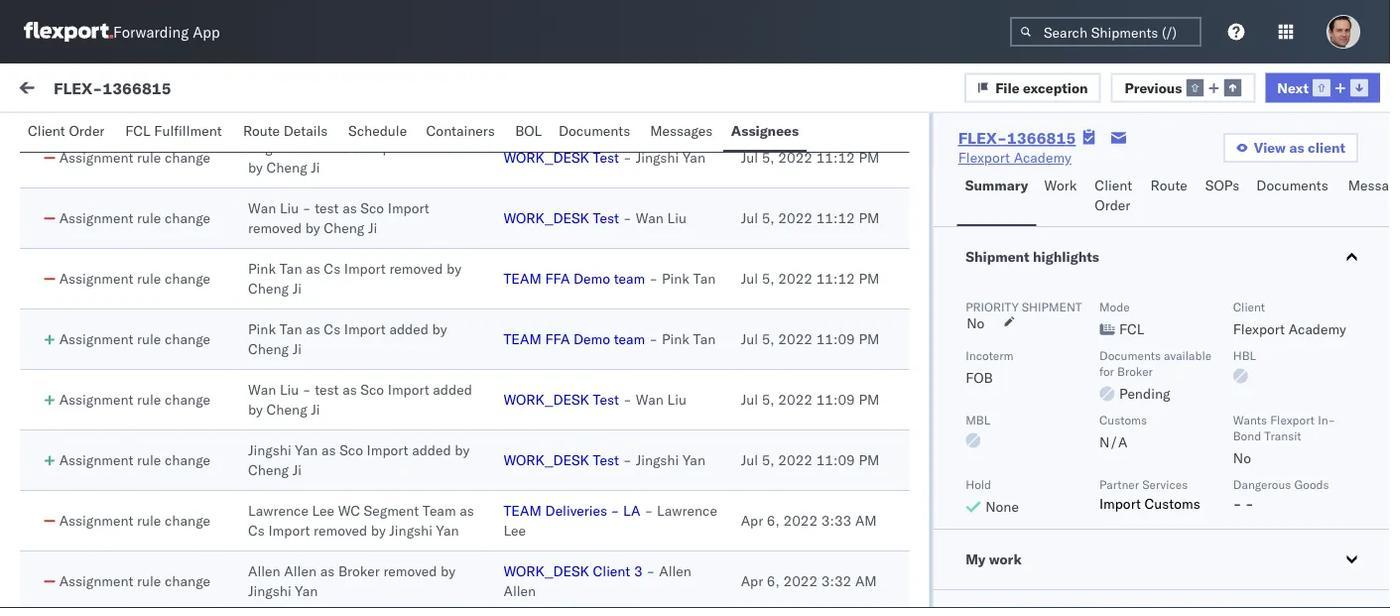 Task type: locate. For each thing, give the bounding box(es) containing it.
1 vertical spatial flex-1366815
[[958, 128, 1076, 148]]

4 jul from the top
[[741, 330, 758, 348]]

exception: left the unknown
[[63, 249, 133, 266]]

0 vertical spatial and
[[182, 398, 205, 415]]

import inside partner services import customs
[[1099, 495, 1141, 513]]

change down fulfillment
[[165, 149, 210, 166]]

1 vertical spatial 11:12
[[816, 209, 855, 227]]

documents inside 'documents available for broker'
[[1099, 348, 1160, 363]]

6, left 3:33
[[767, 512, 780, 529]]

2 11:12 from the top
[[816, 209, 855, 227]]

cs for added
[[324, 321, 341, 338]]

1 ffa from the top
[[545, 270, 570, 287]]

test
[[315, 78, 339, 96], [315, 199, 339, 217], [315, 381, 339, 398]]

cheng up type
[[324, 219, 365, 237]]

order inside client order
[[1095, 196, 1131, 214]]

assignment rule change up warehouse
[[59, 330, 210, 348]]

1 vertical spatial 26,
[[503, 360, 524, 377]]

available
[[1164, 348, 1211, 363]]

as right 'soon'
[[174, 586, 188, 604]]

team ffa demo team - pink tan for jul 5, 2022 11:12 pm
[[504, 270, 716, 287]]

1 jul 5, 2022 11:12 pm from the top
[[741, 149, 880, 166]]

added right we
[[433, 381, 472, 398]]

2 team ffa demo team - pink tan from the top
[[504, 330, 716, 348]]

1 vertical spatial 2:45
[[570, 489, 600, 506]]

documents button
[[551, 113, 642, 152], [1249, 168, 1340, 226]]

1 apr from the top
[[741, 512, 763, 529]]

am right 3:33
[[855, 512, 877, 529]]

2 2023, from the top
[[528, 360, 566, 377]]

priority shipment
[[965, 299, 1082, 314]]

will
[[425, 398, 446, 415], [182, 567, 203, 584]]

0 horizontal spatial this
[[239, 398, 263, 415]]

client flexport academy incoterm fob
[[965, 299, 1346, 387]]

rule up lucrative
[[137, 391, 161, 408]]

1366815 up flexport academy
[[1007, 128, 1076, 148]]

soon
[[140, 586, 170, 604]]

my inside button
[[965, 551, 985, 568]]

jul 5, 2022 11:12 pm for team ffa demo team - pink tan
[[741, 270, 880, 287]]

0 horizontal spatial broker
[[338, 563, 380, 580]]

work_desk test - wan liu for jul 5, 2022 11:12 pm
[[504, 209, 687, 227]]

3 test from the top
[[593, 391, 619, 408]]

ji up the details
[[311, 98, 320, 116]]

demo for pink tan as cs import removed by cheng ji
[[574, 270, 610, 287]]

cheng
[[267, 98, 307, 116], [267, 159, 307, 176], [324, 219, 365, 237], [248, 280, 289, 297], [248, 340, 289, 358], [267, 401, 307, 418], [248, 461, 289, 479]]

import down partner
[[1099, 495, 1141, 513]]

removed inside wan liu - test as sco import removed by cheng ji
[[248, 219, 302, 237]]

k,
[[343, 487, 357, 505]]

fcl inside button
[[125, 122, 150, 139]]

test inside wan liu - test as sco import removed by cheng ji
[[315, 199, 339, 217]]

and up partnership.
[[182, 398, 205, 415]]

shipment,
[[251, 487, 314, 505]]

cs inside lawrence lee wc segment team as cs import removed by jingshi yan
[[248, 522, 265, 539]]

1 6, from the top
[[767, 512, 780, 529]]

0 vertical spatial ffa
[[545, 270, 570, 287]]

pm for wan liu - test as sco import added by cheng ji
[[859, 391, 880, 408]]

delay
[[260, 358, 297, 376]]

route for route details
[[243, 122, 280, 139]]

6,
[[767, 512, 780, 529], [767, 573, 780, 590]]

11:12 for jingshi yan
[[816, 149, 855, 166]]

1 am from the top
[[855, 512, 877, 529]]

5, for pink tan as cs import added by cheng ji
[[762, 330, 775, 348]]

a
[[104, 398, 112, 415], [103, 418, 110, 435]]

2 work_desk from the top
[[504, 209, 589, 227]]

1 vertical spatial client order button
[[1087, 168, 1143, 226]]

4 test from the top
[[593, 452, 619, 469]]

1 vertical spatial work
[[1129, 172, 1155, 187]]

savant inside omkar savant button
[[142, 582, 184, 599]]

exception: unknown customs hold type
[[63, 249, 331, 266]]

route
[[243, 122, 280, 139], [1151, 177, 1188, 194]]

apr 6, 2022 3:32 am
[[741, 573, 877, 590]]

lee left wc
[[312, 502, 335, 520]]

1 horizontal spatial client order
[[1095, 177, 1132, 214]]

0 vertical spatial 26,
[[503, 241, 524, 258]]

this inside we are notifying you that your shipment, k & k, devan has been delayed. this often occurs when unloading cargo takes longer than expected. please note that this may impact your shipment's final delivery date. we appreciate your understanding and will update you with the status of your shipment as soon as possible.
[[306, 527, 329, 544]]

jul for wan liu - test as sco import added by cheng ji
[[741, 391, 758, 408]]

jul
[[741, 149, 758, 166], [741, 209, 758, 227], [741, 270, 758, 287], [741, 330, 758, 348], [741, 391, 758, 408], [741, 452, 758, 469]]

cheng up shipment,
[[248, 461, 289, 479]]

26, for exception: warehouse devan delay
[[503, 360, 524, 377]]

change for jingshi yan as sco import removed by cheng ji
[[165, 149, 210, 166]]

0 vertical spatial 6,
[[767, 512, 780, 529]]

shipment down understanding
[[60, 586, 118, 604]]

1 change from the top
[[165, 149, 210, 166]]

1 vertical spatial no
[[1233, 450, 1251, 467]]

you up often
[[165, 487, 188, 505]]

work_desk test - jingshi yan for jul 5, 2022 11:12 pm
[[504, 149, 706, 166]]

2 work_desk test - wan liu from the top
[[504, 391, 687, 408]]

contract
[[267, 398, 319, 415]]

0 vertical spatial work
[[192, 81, 225, 99]]

import inside jingshi yan as sco import removed by cheng ji
[[367, 139, 408, 156]]

rule for lawrence lee wc segment team as cs import removed by jingshi yan
[[137, 512, 161, 529]]

note
[[245, 527, 273, 544]]

2 lawrence from the left
[[657, 502, 717, 520]]

3 jul from the top
[[741, 270, 758, 287]]

understanding
[[60, 567, 151, 584]]

1 resize handle column header from the left
[[444, 166, 467, 608]]

assignment for pink tan as cs import removed by cheng ji
[[59, 270, 133, 287]]

lawrence
[[248, 502, 309, 520], [657, 502, 717, 520]]

message (0)
[[241, 81, 325, 99]]

sops button
[[1198, 168, 1249, 226]]

2 demo from the top
[[574, 330, 610, 348]]

segment
[[364, 502, 419, 520]]

by inside jingshi yan as sco import added by cheng ji
[[455, 442, 470, 459]]

4 assignment rule change from the top
[[59, 330, 210, 348]]

5 change from the top
[[165, 391, 210, 408]]

1 demo from the top
[[574, 270, 610, 287]]

1 horizontal spatial we
[[251, 547, 271, 564]]

rule for pink tan as cs import added by cheng ji
[[137, 330, 161, 348]]

6 jul from the top
[[741, 452, 758, 469]]

will inside this is a great deal and with this contract established, we will create a lucrative partnership.
[[425, 398, 446, 415]]

1 vertical spatial demo
[[574, 330, 610, 348]]

sco inside wan liu - test as sco import removed by cheng ji
[[361, 199, 384, 217]]

customs inside partner services import customs
[[1144, 495, 1200, 513]]

are
[[83, 487, 103, 505]]

1 vertical spatial this
[[306, 527, 329, 544]]

message down external (0) button
[[62, 172, 109, 187]]

flex-1366815 up flexport academy
[[958, 128, 1076, 148]]

jul 5, 2022 11:12 pm for work_desk test - wan liu
[[741, 209, 880, 227]]

1 horizontal spatial client order button
[[1087, 168, 1143, 226]]

1 vertical spatial you
[[254, 567, 276, 584]]

0 horizontal spatial fcl
[[125, 122, 150, 139]]

2 resize handle column header from the left
[[747, 166, 771, 608]]

rule for jingshi yan as sco import removed by cheng ji
[[137, 149, 161, 166]]

by inside pink tan as cs import removed by cheng ji
[[447, 260, 462, 277]]

1 2:45 from the top
[[570, 360, 600, 377]]

shipment highlights button
[[933, 227, 1390, 287]]

lee down "team deliveries - la -"
[[504, 522, 526, 539]]

0 vertical spatial 11:09
[[816, 330, 855, 348]]

documents button down view as client button at the right
[[1249, 168, 1340, 226]]

2 26, from the top
[[503, 360, 524, 377]]

yan inside jingshi yan as sco import removed by cheng ji
[[295, 139, 318, 156]]

2 vertical spatial documents
[[1099, 348, 1160, 363]]

0 vertical spatial my
[[20, 76, 51, 104]]

0 vertical spatial this
[[60, 398, 86, 415]]

expected.
[[135, 527, 196, 544]]

hold
[[265, 249, 296, 266], [965, 477, 991, 492]]

this up 'create'
[[60, 398, 86, 415]]

1 horizontal spatial my work
[[965, 551, 1021, 568]]

2022 for jingshi yan as sco import removed by cheng ji
[[778, 149, 813, 166]]

change down partnership.
[[165, 452, 210, 469]]

assignment for jingshi yan as sco import removed by cheng ji
[[59, 149, 133, 166]]

by inside pink tan as cs import added by cheng ji
[[432, 321, 447, 338]]

flex-1366815
[[54, 78, 171, 97], [958, 128, 1076, 148]]

with
[[209, 398, 236, 415], [280, 567, 307, 584]]

2022 for wan liu - test as sco import removed by cheng ji
[[778, 209, 813, 227]]

flexport. image
[[24, 22, 113, 42]]

1 omkar from the top
[[96, 215, 138, 232]]

as down the may
[[320, 563, 335, 580]]

no down bond
[[1233, 450, 1251, 467]]

sco
[[361, 78, 384, 96], [340, 139, 363, 156], [361, 199, 384, 217], [361, 381, 384, 398], [340, 442, 363, 459]]

5, for jingshi yan as sco import added by cheng ji
[[762, 452, 775, 469]]

message list
[[231, 126, 317, 143]]

6, left 3:32
[[767, 573, 780, 590]]

0 vertical spatial work_desk test - jingshi yan
[[504, 149, 706, 166]]

with up partnership.
[[209, 398, 236, 415]]

my work down none
[[965, 551, 1021, 568]]

change up exception: unknown customs hold type
[[165, 209, 210, 227]]

client order button left internal
[[20, 113, 117, 152]]

1 vertical spatial jul 5, 2022 11:12 pm
[[741, 209, 880, 227]]

change for jingshi yan as sco import added by cheng ji
[[165, 452, 210, 469]]

mbl
[[965, 412, 990, 427]]

my up external
[[20, 76, 51, 104]]

rule for allen allen as broker removed by jingshi yan
[[137, 573, 161, 590]]

savant down final
[[142, 582, 184, 599]]

0 vertical spatial 1366815
[[102, 78, 171, 97]]

1 assignment rule change from the top
[[59, 149, 210, 166]]

0 vertical spatial test
[[315, 78, 339, 96]]

yan inside lawrence lee wc segment team as cs import removed by jingshi yan
[[436, 522, 459, 539]]

0 horizontal spatial no
[[966, 315, 984, 332]]

0 horizontal spatial we
[[60, 487, 79, 505]]

lawrence for lawrence lee
[[657, 502, 717, 520]]

1 vertical spatial client order
[[1095, 177, 1132, 214]]

1 vertical spatial my work
[[965, 551, 1021, 568]]

flex- up pending
[[1084, 360, 1125, 377]]

2 team from the top
[[614, 330, 645, 348]]

2022 for jingshi yan as sco import added by cheng ji
[[778, 452, 813, 469]]

0 vertical spatial we
[[60, 487, 79, 505]]

lawrence right la
[[657, 502, 717, 520]]

removed inside lawrence lee wc segment team as cs import removed by jingshi yan
[[314, 522, 367, 539]]

client order left internal
[[28, 122, 105, 139]]

1 vertical spatial fcl
[[1119, 321, 1144, 338]]

3 2023, from the top
[[528, 489, 566, 506]]

|
[[338, 81, 342, 99]]

will right we
[[425, 398, 446, 415]]

assignment for wan liu - test as sco import removed by cheng ji
[[59, 209, 133, 227]]

sco down jingshi yan as sco import removed by cheng ji
[[361, 199, 384, 217]]

11:09 for pink tan
[[816, 330, 855, 348]]

delivery
[[163, 547, 212, 564]]

work_desk test - jingshi yan down the bol
[[504, 149, 706, 166]]

1366815 up internal
[[102, 78, 171, 97]]

sco right the details
[[340, 139, 363, 156]]

2 rule from the top
[[137, 209, 161, 227]]

3 change from the top
[[165, 270, 210, 287]]

schedule
[[348, 122, 407, 139]]

1 assignment from the top
[[59, 149, 133, 166]]

1 pdt from the top
[[628, 241, 654, 258]]

cheng down exception: unknown customs hold type
[[248, 280, 289, 297]]

1 vertical spatial this
[[151, 507, 178, 524]]

0 vertical spatial will
[[425, 398, 446, 415]]

import inside jingshi yan as sco import added by cheng ji
[[367, 442, 408, 459]]

Search Shipments (/) text field
[[1010, 17, 1202, 47]]

omkar savant button
[[12, 563, 1378, 608]]

pdt for type
[[628, 241, 654, 258]]

5 assignment rule change from the top
[[59, 391, 210, 408]]

1 vertical spatial flex- 458574
[[1084, 489, 1177, 506]]

as right view
[[1289, 139, 1305, 156]]

omkar savant
[[96, 215, 184, 232], [96, 324, 184, 341], [96, 453, 184, 470], [96, 582, 184, 599]]

0 horizontal spatial this
[[60, 398, 86, 415]]

7 rule from the top
[[137, 512, 161, 529]]

-
[[303, 78, 311, 96], [623, 149, 632, 166], [303, 199, 311, 217], [623, 209, 632, 227], [780, 241, 789, 258], [649, 270, 658, 287], [649, 330, 658, 348], [780, 360, 789, 377], [303, 381, 311, 398], [623, 391, 632, 408], [623, 452, 632, 469], [780, 489, 789, 506], [1233, 495, 1241, 513], [1245, 495, 1254, 513], [611, 502, 620, 520], [644, 502, 653, 520], [647, 563, 655, 580]]

1 vertical spatial 1366815
[[1007, 128, 1076, 148]]

2 jul 5, 2022 11:12 pm from the top
[[741, 209, 880, 227]]

omkar up the unknown
[[96, 215, 138, 232]]

2 wan liu - test as sco import added by cheng ji from the top
[[248, 381, 472, 418]]

lee inside lawrence lee wc segment team as cs import removed by jingshi yan
[[312, 502, 335, 520]]

jingshi down segment
[[389, 522, 433, 539]]

lawrence inside lawrence lee wc segment team as cs import removed by jingshi yan
[[248, 502, 309, 520]]

cheng inside pink tan as cs import added by cheng ji
[[248, 340, 289, 358]]

1 team from the top
[[504, 270, 542, 287]]

omkar savant inside button
[[96, 582, 184, 599]]

shipment down highlights
[[1021, 299, 1082, 314]]

0 vertical spatial work
[[57, 76, 108, 104]]

0 vertical spatial demo
[[574, 270, 610, 287]]

0 vertical spatial flexport
[[958, 149, 1010, 166]]

2 work_desk test - jingshi yan from the top
[[504, 452, 706, 469]]

1 oct from the top
[[476, 241, 499, 258]]

client order button
[[20, 113, 117, 152], [1087, 168, 1143, 226]]

rule down notifying
[[137, 512, 161, 529]]

jingshi inside lawrence lee wc segment team as cs import removed by jingshi yan
[[389, 522, 433, 539]]

flex- 458574 up pending
[[1084, 360, 1177, 377]]

as inside pink tan as cs import removed by cheng ji
[[306, 260, 320, 277]]

jingshi down 'appreciate' on the left bottom of page
[[248, 583, 291, 600]]

1 horizontal spatial academy
[[1288, 321, 1346, 338]]

2 exception: from the top
[[63, 358, 133, 376]]

import up "fcl fulfillment"
[[147, 81, 189, 99]]

omkar savant down final
[[96, 582, 184, 599]]

ji down type
[[292, 280, 302, 297]]

pm for pink tan as cs import added by cheng ji
[[859, 330, 880, 348]]

2 assignment rule change from the top
[[59, 209, 210, 227]]

0 vertical spatial that
[[191, 487, 217, 505]]

my work
[[20, 76, 108, 104], [965, 551, 1021, 568]]

assignment rule change for lawrence lee wc segment team as cs import removed by jingshi yan
[[59, 512, 210, 529]]

0 vertical spatial pdt
[[628, 241, 654, 258]]

1 vertical spatial flexport
[[1233, 321, 1285, 338]]

1 horizontal spatial flex-1366815
[[958, 128, 1076, 148]]

0 vertical spatial exception:
[[63, 249, 133, 266]]

allen allen
[[504, 563, 692, 600]]

3 jul 5, 2022 11:12 pm from the top
[[741, 270, 880, 287]]

my
[[20, 76, 51, 104], [965, 551, 985, 568]]

by inside wan liu - test as sco import removed by cheng ji
[[305, 219, 320, 237]]

3 test from the top
[[315, 381, 339, 398]]

assignment rule change for wan liu - test as sco import removed by cheng ji
[[59, 209, 210, 227]]

flexport inside client flexport academy incoterm fob
[[1233, 321, 1285, 338]]

flexport up summary
[[958, 149, 1010, 166]]

1 vertical spatial exception:
[[63, 358, 133, 376]]

broker
[[1117, 364, 1153, 379], [338, 563, 380, 580]]

0 vertical spatial team
[[504, 270, 542, 287]]

3 5, from the top
[[762, 270, 775, 287]]

team for pink tan as cs import removed by cheng ji
[[504, 270, 542, 287]]

k
[[318, 487, 327, 505]]

import right type
[[344, 260, 386, 277]]

5 5, from the top
[[762, 391, 775, 408]]

0 horizontal spatial lawrence
[[248, 502, 309, 520]]

2022 for pink tan as cs import added by cheng ji
[[778, 330, 813, 348]]

5 work_desk from the top
[[504, 563, 589, 580]]

resize handle column header for related work item/shipment
[[1355, 166, 1378, 608]]

oct 26, 2023, 2:45 pm pdt
[[476, 360, 654, 377], [476, 489, 654, 506]]

0 horizontal spatial documents
[[559, 122, 630, 139]]

import down jingshi yan as sco import removed by cheng ji
[[388, 199, 429, 217]]

2 11:09 from the top
[[816, 391, 855, 408]]

as inside button
[[1289, 139, 1305, 156]]

route left sops in the top of the page
[[1151, 177, 1188, 194]]

1 vertical spatial oct
[[476, 360, 499, 377]]

file exception
[[995, 79, 1088, 96]]

broker inside 'documents available for broker'
[[1117, 364, 1153, 379]]

client order for bottom client order button
[[1095, 177, 1132, 214]]

jingshi down messages
[[636, 149, 679, 166]]

highlights
[[1032, 248, 1099, 265]]

documents up for
[[1099, 348, 1160, 363]]

work up external (0)
[[57, 76, 108, 104]]

11:12 for pink tan
[[816, 270, 855, 287]]

work_desk test - jingshi yan for jul 5, 2022 11:09 pm
[[504, 452, 706, 469]]

1 vertical spatial route
[[1151, 177, 1188, 194]]

related
[[1085, 172, 1126, 187]]

0 horizontal spatial documents button
[[551, 113, 642, 152]]

oct
[[476, 241, 499, 258], [476, 360, 499, 377], [476, 489, 499, 506]]

1 savant from the top
[[142, 215, 184, 232]]

2 assignment from the top
[[59, 209, 133, 227]]

assignment rule change for jingshi yan as sco import removed by cheng ji
[[59, 149, 210, 166]]

458574
[[1125, 360, 1177, 377], [1125, 489, 1177, 506]]

3 11:09 from the top
[[816, 452, 855, 469]]

2023, for type
[[528, 241, 566, 258]]

(0)
[[299, 81, 325, 99], [87, 126, 113, 143], [185, 126, 211, 143]]

message inside button
[[231, 126, 289, 143]]

change down exception: warehouse devan delay
[[165, 391, 210, 408]]

assignment rule change down notifying
[[59, 512, 210, 529]]

6, for apr 6, 2022 3:33 am
[[767, 512, 780, 529]]

next button
[[1266, 73, 1380, 102]]

view as client button
[[1223, 133, 1359, 163]]

1 horizontal spatial broker
[[1117, 364, 1153, 379]]

resize handle column header for time
[[747, 166, 771, 608]]

no inside wants flexport in- bond transit no
[[1233, 450, 1251, 467]]

as inside lawrence lee wc segment team as cs import removed by jingshi yan
[[460, 502, 474, 520]]

0 vertical spatial work_desk test - wan liu
[[504, 209, 687, 227]]

yan inside jingshi yan as sco import added by cheng ji
[[295, 442, 318, 459]]

4 omkar savant from the top
[[96, 582, 184, 599]]

team for pink tan as cs import added by cheng ji
[[504, 330, 542, 348]]

as
[[343, 78, 357, 96], [322, 139, 336, 156], [1289, 139, 1305, 156], [343, 199, 357, 217], [306, 260, 320, 277], [306, 321, 320, 338], [343, 381, 357, 398], [322, 442, 336, 459], [460, 502, 474, 520], [320, 563, 335, 580], [122, 586, 136, 604], [174, 586, 188, 604]]

1 vertical spatial 2023,
[[528, 360, 566, 377]]

fcl for fcl
[[1119, 321, 1144, 338]]

1 vertical spatial pdt
[[628, 360, 654, 377]]

order for leftmost client order button
[[69, 122, 105, 139]]

1 horizontal spatial and
[[182, 398, 205, 415]]

customs right the unknown
[[203, 249, 261, 266]]

rule up the unknown
[[137, 209, 161, 227]]

3 resize handle column header from the left
[[1051, 166, 1075, 608]]

ji inside wan liu - test as sco import removed by cheng ji
[[368, 219, 377, 237]]

academy inside client flexport academy incoterm fob
[[1288, 321, 1346, 338]]

cs inside pink tan as cs import removed by cheng ji
[[324, 260, 341, 277]]

5 jul from the top
[[741, 391, 758, 408]]

6 rule from the top
[[137, 452, 161, 469]]

0 vertical spatial a
[[104, 398, 112, 415]]

(0) for message (0)
[[299, 81, 325, 99]]

jul 5, 2022 11:12 pm
[[741, 149, 880, 166], [741, 209, 880, 227], [741, 270, 880, 287]]

flexport inside wants flexport in- bond transit no
[[1270, 412, 1314, 427]]

my down none
[[965, 551, 985, 568]]

broker inside allen allen as broker removed by jingshi yan
[[338, 563, 380, 580]]

2 jul 5, 2022 11:09 pm from the top
[[741, 391, 880, 408]]

1 test from the top
[[593, 149, 619, 166]]

4 5, from the top
[[762, 330, 775, 348]]

1 horizontal spatial work
[[989, 551, 1021, 568]]

containers
[[426, 122, 495, 139]]

apr for apr 6, 2022 3:32 am
[[741, 573, 763, 590]]

client order button up shipment highlights button
[[1087, 168, 1143, 226]]

schedule button
[[340, 113, 418, 152]]

priority
[[965, 299, 1018, 314]]

client order for leftmost client order button
[[28, 122, 105, 139]]

route inside button
[[1151, 177, 1188, 194]]

0 vertical spatial lee
[[312, 502, 335, 520]]

test for jul 5, 2022 11:09 pm
[[315, 381, 339, 398]]

flex-
[[54, 78, 102, 97], [958, 128, 1007, 148], [1084, 241, 1125, 258], [1084, 360, 1125, 377], [1084, 489, 1125, 506]]

tan inside pink tan as cs import removed by cheng ji
[[279, 260, 302, 277]]

hold left type
[[265, 249, 296, 266]]

1 vertical spatial jul 5, 2022 11:09 pm
[[741, 391, 880, 408]]

0 vertical spatial with
[[209, 398, 236, 415]]

flex- 458574 down n/a
[[1084, 489, 1177, 506]]

1 horizontal spatial documents
[[1099, 348, 1160, 363]]

flexport for fob
[[1233, 321, 1285, 338]]

2 vertical spatial jul 5, 2022 11:12 pm
[[741, 270, 880, 287]]

8 rule from the top
[[137, 573, 161, 590]]

11:09 for jingshi yan
[[816, 452, 855, 469]]

pending
[[1119, 385, 1170, 402]]

test for wan liu - test as sco import removed by cheng ji
[[593, 209, 619, 227]]

your up "occurs"
[[220, 487, 248, 505]]

jingshi left list
[[248, 139, 291, 156]]

0 vertical spatial message
[[241, 81, 299, 99]]

2 jul from the top
[[741, 209, 758, 227]]

4 assignment from the top
[[59, 330, 133, 348]]

0 vertical spatial fcl
[[125, 122, 150, 139]]

type
[[299, 249, 331, 266]]

none
[[985, 498, 1019, 516]]

1 jul from the top
[[741, 149, 758, 166]]

1 vertical spatial ffa
[[545, 330, 570, 348]]

1 vertical spatial customs
[[1099, 412, 1147, 427]]

2 vertical spatial pdt
[[628, 489, 654, 506]]

7 assignment from the top
[[59, 512, 133, 529]]

0 horizontal spatial my work
[[20, 76, 108, 104]]

resize handle column header
[[444, 166, 467, 608], [747, 166, 771, 608], [1051, 166, 1075, 608], [1355, 166, 1378, 608]]

test for jul 5, 2022 11:12 pm
[[315, 199, 339, 217]]

savant down lucrative
[[142, 453, 184, 470]]

2 vertical spatial oct
[[476, 489, 499, 506]]

added down pink tan as cs import removed by cheng ji
[[389, 321, 429, 338]]

savant up the unknown
[[142, 215, 184, 232]]

jul 5, 2022 11:09 pm for work_desk test - wan liu
[[741, 391, 880, 408]]

removed up type
[[248, 219, 302, 237]]

4 rule from the top
[[137, 330, 161, 348]]

0 horizontal spatial work
[[192, 81, 225, 99]]

3 rule from the top
[[137, 270, 161, 287]]

lawrence inside lawrence lee
[[657, 502, 717, 520]]

assignment rule change up lucrative
[[59, 391, 210, 408]]

filtered
[[443, 81, 491, 99]]

2022 for wan liu - test as sco import added by cheng ji
[[778, 391, 813, 408]]

3 team from the top
[[504, 502, 542, 520]]

assignment rule change for jingshi yan as sco import added by cheng ji
[[59, 452, 210, 469]]

jul 5, 2022 11:09 pm for work_desk test - jingshi yan
[[741, 452, 880, 469]]

3 11:12 from the top
[[816, 270, 855, 287]]

5 assignment from the top
[[59, 391, 133, 408]]

external (0)
[[32, 126, 113, 143]]

ji down list
[[311, 159, 320, 176]]

1 horizontal spatial documents button
[[1249, 168, 1340, 226]]

1 horizontal spatial no
[[1233, 450, 1251, 467]]

as inside wan liu - test as sco import removed by cheng ji
[[343, 199, 357, 217]]

2 oct from the top
[[476, 360, 499, 377]]

pm for jingshi yan as sco import added by cheng ji
[[859, 452, 880, 469]]

and up 'soon'
[[154, 567, 178, 584]]

dangerous
[[1233, 477, 1291, 492]]

route left list
[[243, 122, 280, 139]]

4 omkar from the top
[[96, 582, 138, 599]]

yan inside allen allen as broker removed by jingshi yan
[[295, 583, 318, 600]]

flexport up hbl
[[1233, 321, 1285, 338]]

by inside jingshi yan as sco import removed by cheng ji
[[248, 159, 263, 176]]

2 pdt from the top
[[628, 360, 654, 377]]

as inside pink tan as cs import added by cheng ji
[[306, 321, 320, 338]]

documents down view as client button at the right
[[1257, 177, 1328, 194]]

jul 5, 2022 11:09 pm for team ffa demo team - pink tan
[[741, 330, 880, 348]]

1 5, from the top
[[762, 149, 775, 166]]

2 test from the top
[[593, 209, 619, 227]]

oct 26, 2023, 2:46 pm pdt
[[476, 241, 654, 258]]

import up devan
[[367, 442, 408, 459]]

2022
[[778, 149, 813, 166], [778, 209, 813, 227], [778, 270, 813, 287], [778, 330, 813, 348], [778, 391, 813, 408], [778, 452, 813, 469], [783, 512, 818, 529], [783, 573, 818, 590]]

the
[[311, 567, 331, 584]]

incoterm
[[965, 348, 1013, 363]]

3 jul 5, 2022 11:09 pm from the top
[[741, 452, 880, 469]]

rule for wan liu - test as sco import removed by cheng ji
[[137, 209, 161, 227]]

1 vertical spatial work
[[1044, 177, 1077, 194]]

oct for type
[[476, 241, 499, 258]]

work_desk test - jingshi yan
[[504, 149, 706, 166], [504, 452, 706, 469]]

customs up n/a
[[1099, 412, 1147, 427]]

cs inside pink tan as cs import added by cheng ji
[[324, 321, 341, 338]]

1 work_desk test - jingshi yan from the top
[[504, 149, 706, 166]]

exception: for exception: unknown customs hold type
[[63, 249, 133, 266]]

route inside button
[[243, 122, 280, 139]]

1 11:12 from the top
[[816, 149, 855, 166]]

we up been
[[60, 487, 79, 505]]

ji
[[311, 98, 320, 116], [311, 159, 320, 176], [368, 219, 377, 237], [292, 280, 302, 297], [292, 340, 302, 358], [311, 401, 320, 418], [292, 461, 302, 479]]

0 horizontal spatial order
[[69, 122, 105, 139]]

0 vertical spatial broker
[[1117, 364, 1153, 379]]

1 11:09 from the top
[[816, 330, 855, 348]]

this
[[239, 398, 263, 415], [306, 527, 329, 544]]

sco inside jingshi yan as sco import removed by cheng ji
[[340, 139, 363, 156]]

1 vertical spatial work_desk test - wan liu
[[504, 391, 687, 408]]

0 vertical spatial documents
[[559, 122, 630, 139]]

2 6, from the top
[[767, 573, 780, 590]]

1 horizontal spatial fcl
[[1119, 321, 1144, 338]]

6 assignment rule change from the top
[[59, 452, 210, 469]]

1 458574 from the top
[[1125, 360, 1177, 377]]

pink tan as cs import added by cheng ji
[[248, 321, 447, 358]]

assignment rule change for pink tan as cs import added by cheng ji
[[59, 330, 210, 348]]

file
[[995, 79, 1020, 96]]

jingshi
[[248, 139, 291, 156], [636, 149, 679, 166], [248, 442, 291, 459], [636, 452, 679, 469], [389, 522, 433, 539], [248, 583, 291, 600]]

unknown
[[137, 249, 199, 266]]

1 team from the top
[[614, 270, 645, 287]]

0 vertical spatial order
[[69, 122, 105, 139]]

0 vertical spatial wan liu - test as sco import added by cheng ji
[[248, 78, 472, 116]]

0 horizontal spatial (0)
[[87, 126, 113, 143]]

as inside jingshi yan as sco import removed by cheng ji
[[322, 139, 336, 156]]

1 vertical spatial team
[[614, 330, 645, 348]]

that down the 'when'
[[277, 527, 302, 544]]

containers button
[[418, 113, 507, 152]]

1 vertical spatial and
[[154, 567, 178, 584]]

by inside lawrence lee wc segment team as cs import removed by jingshi yan
[[371, 522, 386, 539]]

2 ffa from the top
[[545, 330, 570, 348]]

ji up pink tan as cs import removed by cheng ji
[[368, 219, 377, 237]]

change up delivery
[[165, 512, 210, 529]]

lee inside lawrence lee
[[504, 522, 526, 539]]

savant
[[142, 215, 184, 232], [142, 324, 184, 341], [142, 453, 184, 470], [142, 582, 184, 599]]

3 assignment rule change from the top
[[59, 270, 210, 287]]

8 assignment rule change from the top
[[59, 573, 210, 590]]

customs down services
[[1144, 495, 1200, 513]]

7 change from the top
[[165, 512, 210, 529]]

item/shipment
[[1158, 172, 1239, 187]]

0 vertical spatial 11:12
[[816, 149, 855, 166]]

omkar up notifying
[[96, 453, 138, 470]]

2 vertical spatial 11:09
[[816, 452, 855, 469]]

2 savant from the top
[[142, 324, 184, 341]]

3 work_desk from the top
[[504, 391, 589, 408]]

ffa for pink tan as cs import removed by cheng ji
[[545, 270, 570, 287]]

2 team from the top
[[504, 330, 542, 348]]

apr up apr 6, 2022 3:32 am
[[741, 512, 763, 529]]

1 lawrence from the left
[[248, 502, 309, 520]]

view as client
[[1254, 139, 1346, 156]]

pink inside pink tan as cs import added by cheng ji
[[248, 321, 276, 338]]

we down the note
[[251, 547, 271, 564]]

1 flex- 458574 from the top
[[1084, 360, 1177, 377]]

458574 up pending
[[1125, 360, 1177, 377]]

rule for pink tan as cs import removed by cheng ji
[[137, 270, 161, 287]]

lawrence for lawrence lee wc segment team as cs import removed by jingshi yan
[[248, 502, 309, 520]]

jingshi inside allen allen as broker removed by jingshi yan
[[248, 583, 291, 600]]

client order
[[28, 122, 105, 139], [1095, 177, 1132, 214]]



Task type: vqa. For each thing, say whether or not it's contained in the screenshot.


Task type: describe. For each thing, give the bounding box(es) containing it.
pm for jingshi yan as sco import removed by cheng ji
[[859, 149, 880, 166]]

often
[[182, 507, 215, 524]]

flex- up flexport academy
[[958, 128, 1007, 148]]

flex- up mode
[[1084, 241, 1125, 258]]

1 vertical spatial documents
[[1257, 177, 1328, 194]]

cheng inside pink tan as cs import removed by cheng ji
[[248, 280, 289, 297]]

rule for jingshi yan as sco import added by cheng ji
[[137, 452, 161, 469]]

am for apr 6, 2022 3:33 am
[[855, 512, 877, 529]]

and inside we are notifying you that your shipment, k & k, devan has been delayed. this often occurs when unloading cargo takes longer than expected. please note that this may impact your shipment's final delivery date. we appreciate your understanding and will update you with the status of your shipment as soon as possible.
[[154, 567, 178, 584]]

as down pink tan as cs import added by cheng ji
[[343, 381, 357, 398]]

message for (0)
[[241, 81, 299, 99]]

sco left we
[[361, 381, 384, 398]]

jingshi inside jingshi yan as sco import added by cheng ji
[[248, 442, 291, 459]]

ji inside jingshi yan as sco import added by cheng ji
[[292, 461, 302, 479]]

flex-1366815 link
[[958, 128, 1076, 148]]

lawrence lee
[[504, 502, 717, 539]]

oct for exception: warehouse devan delay
[[476, 360, 499, 377]]

and inside this is a great deal and with this contract established, we will create a lucrative partnership.
[[182, 398, 205, 415]]

as right |
[[343, 78, 357, 96]]

work inside import work button
[[192, 81, 225, 99]]

work_desk for wan liu - test as sco import removed by cheng ji
[[504, 209, 589, 227]]

5, for wan liu - test as sco import added by cheng ji
[[762, 391, 775, 408]]

0 horizontal spatial client order button
[[20, 113, 117, 152]]

3 oct from the top
[[476, 489, 499, 506]]

sco inside jingshi yan as sco import added by cheng ji
[[340, 442, 363, 459]]

as inside allen allen as broker removed by jingshi yan
[[320, 563, 335, 580]]

3 pdt from the top
[[628, 489, 654, 506]]

assignment rule change for pink tan as cs import removed by cheng ji
[[59, 270, 210, 287]]

bond
[[1233, 428, 1261, 443]]

3 savant from the top
[[142, 453, 184, 470]]

shipment highlights
[[965, 248, 1099, 265]]

11:12 for wan liu
[[816, 209, 855, 227]]

2 omkar savant from the top
[[96, 324, 184, 341]]

1 horizontal spatial you
[[254, 567, 276, 584]]

time
[[477, 172, 504, 187]]

la
[[623, 502, 640, 520]]

by inside allen allen as broker removed by jingshi yan
[[441, 563, 456, 580]]

team for jul 5, 2022 11:12 pm
[[614, 270, 645, 287]]

we are notifying you that your shipment, k & k, devan has been delayed. this often occurs when unloading cargo takes longer than expected. please note that this may impact your shipment's final delivery date. we appreciate your understanding and will update you with the status of your shipment as soon as possible.
[[60, 487, 440, 604]]

flex- up external (0)
[[54, 78, 102, 97]]

customs n/a
[[1099, 412, 1147, 451]]

n/a
[[1099, 434, 1127, 451]]

0 vertical spatial no
[[966, 315, 984, 332]]

when
[[264, 507, 298, 524]]

0 horizontal spatial work
[[57, 76, 108, 104]]

2022 for pink tan as cs import removed by cheng ji
[[778, 270, 813, 287]]

2 omkar from the top
[[96, 324, 138, 341]]

1 omkar savant from the top
[[96, 215, 184, 232]]

3 omkar savant from the top
[[96, 453, 184, 470]]

cargo
[[367, 507, 402, 524]]

change for wan liu - test as sco import removed by cheng ji
[[165, 209, 210, 227]]

0 horizontal spatial my
[[20, 76, 51, 104]]

assignment for wan liu - test as sco import added by cheng ji
[[59, 391, 133, 408]]

assignment for pink tan as cs import added by cheng ji
[[59, 330, 133, 348]]

(0) for external (0)
[[87, 126, 113, 143]]

change for lawrence lee wc segment team as cs import removed by jingshi yan
[[165, 512, 210, 529]]

forwarding app link
[[24, 22, 220, 42]]

as left 'soon'
[[122, 586, 136, 604]]

team ffa demo team - pink tan for jul 5, 2022 11:09 pm
[[504, 330, 716, 348]]

demo for pink tan as cs import added by cheng ji
[[574, 330, 610, 348]]

great
[[115, 398, 147, 415]]

1 test from the top
[[315, 78, 339, 96]]

allen down work_desk client 3 -
[[504, 583, 536, 600]]

pm for pink tan as cs import removed by cheng ji
[[859, 270, 880, 287]]

change for pink tan as cs import added by cheng ji
[[165, 330, 210, 348]]

broker for for
[[1117, 364, 1153, 379]]

create
[[60, 418, 99, 435]]

exception: for exception: warehouse devan delay
[[63, 358, 133, 376]]

possible.
[[192, 586, 249, 604]]

removed inside allen allen as broker removed by jingshi yan
[[383, 563, 437, 580]]

work_desk for jingshi yan as sco import removed by cheng ji
[[504, 149, 589, 166]]

cs for removed
[[324, 260, 341, 277]]

| 1 filter applied filtered by:
[[338, 81, 514, 99]]

with inside this is a great deal and with this contract established, we will create a lucrative partnership.
[[209, 398, 236, 415]]

11:09 for wan liu
[[816, 391, 855, 408]]

list
[[292, 126, 317, 143]]

allen left status
[[284, 563, 317, 580]]

work_desk for jingshi yan as sco import added by cheng ji
[[504, 452, 589, 469]]

resize handle column header for category
[[1051, 166, 1075, 608]]

assignment rule change for allen allen as broker removed by jingshi yan
[[59, 573, 210, 590]]

services
[[1142, 477, 1188, 492]]

partner services import customs
[[1099, 477, 1200, 513]]

jul for pink tan as cs import removed by cheng ji
[[741, 270, 758, 287]]

related work item/shipment
[[1085, 172, 1239, 187]]

jingshi inside jingshi yan as sco import removed by cheng ji
[[248, 139, 291, 156]]

ji left established,
[[311, 401, 320, 418]]

internal (0) button
[[125, 117, 223, 156]]

jul 5, 2022 11:12 pm for work_desk test - jingshi yan
[[741, 149, 880, 166]]

assignment for jingshi yan as sco import added by cheng ji
[[59, 452, 133, 469]]

1 horizontal spatial hold
[[965, 477, 991, 492]]

pink tan as cs import removed by cheng ji
[[248, 260, 462, 297]]

with inside we are notifying you that your shipment, k & k, devan has been delayed. this often occurs when unloading cargo takes longer than expected. please note that this may impact your shipment's final delivery date. we appreciate your understanding and will update you with the status of your shipment as soon as possible.
[[280, 567, 307, 584]]

messag
[[1348, 177, 1390, 194]]

added inside jingshi yan as sco import added by cheng ji
[[412, 442, 451, 459]]

0 horizontal spatial 1366815
[[102, 78, 171, 97]]

5, for wan liu - test as sco import removed by cheng ji
[[762, 209, 775, 227]]

import down pink tan as cs import added by cheng ji
[[388, 381, 429, 398]]

jingshi up la
[[636, 452, 679, 469]]

we
[[404, 398, 421, 415]]

pink inside pink tan as cs import removed by cheng ji
[[248, 260, 276, 277]]

summary button
[[957, 168, 1036, 226]]

2023, for exception: warehouse devan delay
[[528, 360, 566, 377]]

fob
[[965, 369, 993, 387]]

is
[[90, 398, 101, 415]]

3
[[634, 563, 643, 580]]

unloading
[[301, 507, 364, 524]]

internal
[[133, 126, 182, 143]]

2 flex- 458574 from the top
[[1084, 489, 1177, 506]]

fcl fulfillment button
[[117, 113, 235, 152]]

this inside we are notifying you that your shipment, k & k, devan has been delayed. this often occurs when unloading cargo takes longer than expected. please note that this may impact your shipment's final delivery date. we appreciate your understanding and will update you with the status of your shipment as soon as possible.
[[151, 507, 178, 524]]

as inside jingshi yan as sco import added by cheng ji
[[322, 442, 336, 459]]

shipment
[[965, 248, 1029, 265]]

fcl for fcl fulfillment
[[125, 122, 150, 139]]

0 vertical spatial academy
[[1014, 149, 1072, 166]]

message list button
[[223, 117, 325, 156]]

partner
[[1099, 477, 1139, 492]]

2022 for allen allen as broker removed by jingshi yan
[[783, 573, 818, 590]]

0 horizontal spatial hold
[[265, 249, 296, 266]]

1 horizontal spatial 1366815
[[1007, 128, 1076, 148]]

cheng inside jingshi yan as sco import added by cheng ji
[[248, 461, 289, 479]]

import inside button
[[147, 81, 189, 99]]

cheng down delay
[[267, 401, 307, 418]]

- inside wan liu - test as sco import removed by cheng ji
[[303, 199, 311, 217]]

deliveries
[[545, 502, 607, 520]]

work_desk test - wan liu for jul 5, 2022 11:09 pm
[[504, 391, 687, 408]]

assignment rule change for wan liu - test as sco import added by cheng ji
[[59, 391, 210, 408]]

view
[[1254, 139, 1286, 156]]

jul for pink tan as cs import added by cheng ji
[[741, 330, 758, 348]]

0 horizontal spatial flex-1366815
[[54, 78, 171, 97]]

test for jingshi yan as sco import removed by cheng ji
[[593, 149, 619, 166]]

route for route
[[1151, 177, 1188, 194]]

delayed.
[[94, 507, 148, 524]]

import right filter
[[388, 78, 429, 96]]

messag button
[[1340, 168, 1390, 226]]

than
[[102, 527, 131, 544]]

may
[[333, 527, 359, 544]]

5, for pink tan as cs import removed by cheng ji
[[762, 270, 775, 287]]

0 vertical spatial my work
[[20, 76, 108, 104]]

0 horizontal spatial that
[[191, 487, 217, 505]]

2:46
[[570, 241, 600, 258]]

ji inside jingshi yan as sco import removed by cheng ji
[[311, 159, 320, 176]]

wan liu - test as sco import removed by cheng ji
[[248, 199, 429, 237]]

warehouse
[[137, 358, 211, 376]]

next
[[1277, 79, 1309, 96]]

jingshi yan as sco import removed by cheng ji
[[248, 139, 466, 176]]

2 458574 from the top
[[1125, 489, 1177, 506]]

2 oct 26, 2023, 2:45 pm pdt from the top
[[476, 489, 654, 506]]

established,
[[323, 398, 400, 415]]

added up containers
[[433, 78, 472, 96]]

your right of
[[394, 567, 421, 584]]

2022 for lawrence lee wc segment team as cs import removed by jingshi yan
[[783, 512, 818, 529]]

pm for wan liu - test as sco import removed by cheng ji
[[859, 209, 880, 227]]

1 vertical spatial a
[[103, 418, 110, 435]]

ji inside pink tan as cs import added by cheng ji
[[292, 340, 302, 358]]

details
[[284, 122, 328, 139]]

assignment for allen allen as broker removed by jingshi yan
[[59, 573, 133, 590]]

for
[[1099, 364, 1114, 379]]

1 wan liu - test as sco import added by cheng ji from the top
[[248, 78, 472, 116]]

jul for wan liu - test as sco import removed by cheng ji
[[741, 209, 758, 227]]

change for allen allen as broker removed by jingshi yan
[[165, 573, 210, 590]]

work_desk for allen allen as broker removed by jingshi yan
[[504, 563, 589, 580]]

import work
[[147, 81, 225, 99]]

applied
[[391, 81, 438, 99]]

test for jingshi yan as sco import added by cheng ji
[[593, 452, 619, 469]]

0 vertical spatial customs
[[203, 249, 261, 266]]

removed inside pink tan as cs import removed by cheng ji
[[389, 260, 443, 277]]

cheng inside jingshi yan as sco import removed by cheng ji
[[267, 159, 307, 176]]

work inside button
[[989, 551, 1021, 568]]

allen down the note
[[248, 563, 281, 580]]

team
[[423, 502, 456, 520]]

3 omkar from the top
[[96, 453, 138, 470]]

status
[[335, 567, 374, 584]]

5, for jingshi yan as sco import removed by cheng ji
[[762, 149, 775, 166]]

summary
[[965, 177, 1028, 194]]

wants
[[1233, 412, 1267, 427]]

your up status
[[345, 547, 372, 564]]

0 vertical spatial shipment
[[1021, 299, 1082, 314]]

route details
[[243, 122, 328, 139]]

1 oct 26, 2023, 2:45 pm pdt from the top
[[476, 360, 654, 377]]

this inside this is a great deal and with this contract established, we will create a lucrative partnership.
[[239, 398, 263, 415]]

assignees button
[[723, 113, 807, 152]]

removed inside jingshi yan as sco import removed by cheng ji
[[412, 139, 466, 156]]

1 horizontal spatial that
[[277, 527, 302, 544]]

will inside we are notifying you that your shipment, k & k, devan has been delayed. this often occurs when unloading cargo takes longer than expected. please note that this may impact your shipment's final delivery date. we appreciate your understanding and will update you with the status of your shipment as soon as possible.
[[182, 567, 203, 584]]

team for jul 5, 2022 11:09 pm
[[614, 330, 645, 348]]

order for bottom client order button
[[1095, 196, 1131, 214]]

2 horizontal spatial work
[[1129, 172, 1155, 187]]

date.
[[215, 547, 248, 564]]

import inside wan liu - test as sco import removed by cheng ji
[[388, 199, 429, 217]]

documents available for broker
[[1099, 348, 1211, 379]]

messages
[[650, 122, 713, 139]]

sco right 1
[[361, 78, 384, 96]]

fulfillment
[[154, 122, 222, 139]]

resize handle column header for message
[[444, 166, 467, 608]]

tan inside pink tan as cs import added by cheng ji
[[279, 321, 302, 338]]

3 26, from the top
[[503, 489, 524, 506]]

ji inside pink tan as cs import removed by cheng ji
[[292, 280, 302, 297]]

flexport academy link
[[958, 148, 1072, 168]]

in-
[[1317, 412, 1335, 427]]

ffa for pink tan as cs import added by cheng ji
[[545, 330, 570, 348]]

my work inside button
[[965, 551, 1021, 568]]

route button
[[1143, 168, 1198, 226]]

appreciate
[[275, 547, 341, 564]]

messages button
[[642, 113, 723, 152]]

assignees
[[731, 122, 799, 139]]

shipment's
[[60, 547, 128, 564]]

this inside this is a great deal and with this contract established, we will create a lucrative partnership.
[[60, 398, 86, 415]]

import work button
[[139, 64, 233, 117]]

(0) for internal (0)
[[185, 126, 211, 143]]

route details button
[[235, 113, 340, 152]]

update
[[207, 567, 251, 584]]

added inside pink tan as cs import added by cheng ji
[[389, 321, 429, 338]]

has
[[402, 487, 424, 505]]

change for pink tan as cs import removed by cheng ji
[[165, 270, 210, 287]]

longer
[[60, 527, 99, 544]]

shipment inside we are notifying you that your shipment, k & k, devan has been delayed. this often occurs when unloading cargo takes longer than expected. please note that this may impact your shipment's final delivery date. we appreciate your understanding and will update you with the status of your shipment as soon as possible.
[[60, 586, 118, 604]]

omkar inside button
[[96, 582, 138, 599]]

flex- down n/a
[[1084, 489, 1125, 506]]

exception: warehouse devan delay
[[63, 358, 297, 376]]

change for wan liu - test as sco import added by cheng ji
[[165, 391, 210, 408]]

lee for lawrence lee
[[504, 522, 526, 539]]

allen right 3
[[659, 563, 692, 580]]

of
[[377, 567, 390, 584]]

rule for wan liu - test as sco import added by cheng ji
[[137, 391, 161, 408]]

import inside pink tan as cs import removed by cheng ji
[[344, 260, 386, 277]]

bol button
[[507, 113, 551, 152]]

broker for as
[[338, 563, 380, 580]]

flexport for transit
[[1270, 412, 1314, 427]]

wan inside wan liu - test as sco import removed by cheng ji
[[248, 199, 276, 217]]

liu inside wan liu - test as sco import removed by cheng ji
[[280, 199, 299, 217]]

team for lawrence lee wc segment team as cs import removed by jingshi yan
[[504, 502, 542, 520]]

0 vertical spatial you
[[165, 487, 188, 505]]

2 vertical spatial message
[[62, 172, 109, 187]]

cheng inside wan liu - test as sco import removed by cheng ji
[[324, 219, 365, 237]]

pdt for exception: warehouse devan delay
[[628, 360, 654, 377]]

test for wan liu - test as sco import added by cheng ji
[[593, 391, 619, 408]]

import inside lawrence lee wc segment team as cs import removed by jingshi yan
[[268, 522, 310, 539]]

import inside pink tan as cs import added by cheng ji
[[344, 321, 386, 338]]

2 2:45 from the top
[[570, 489, 600, 506]]

work inside work button
[[1044, 177, 1077, 194]]

jul for jingshi yan as sco import removed by cheng ji
[[741, 149, 758, 166]]

client inside client flexport academy incoterm fob
[[1233, 299, 1265, 314]]

your down takes
[[409, 527, 436, 544]]

notifying
[[106, 487, 162, 505]]

final
[[131, 547, 159, 564]]

cheng up route details
[[267, 98, 307, 116]]



